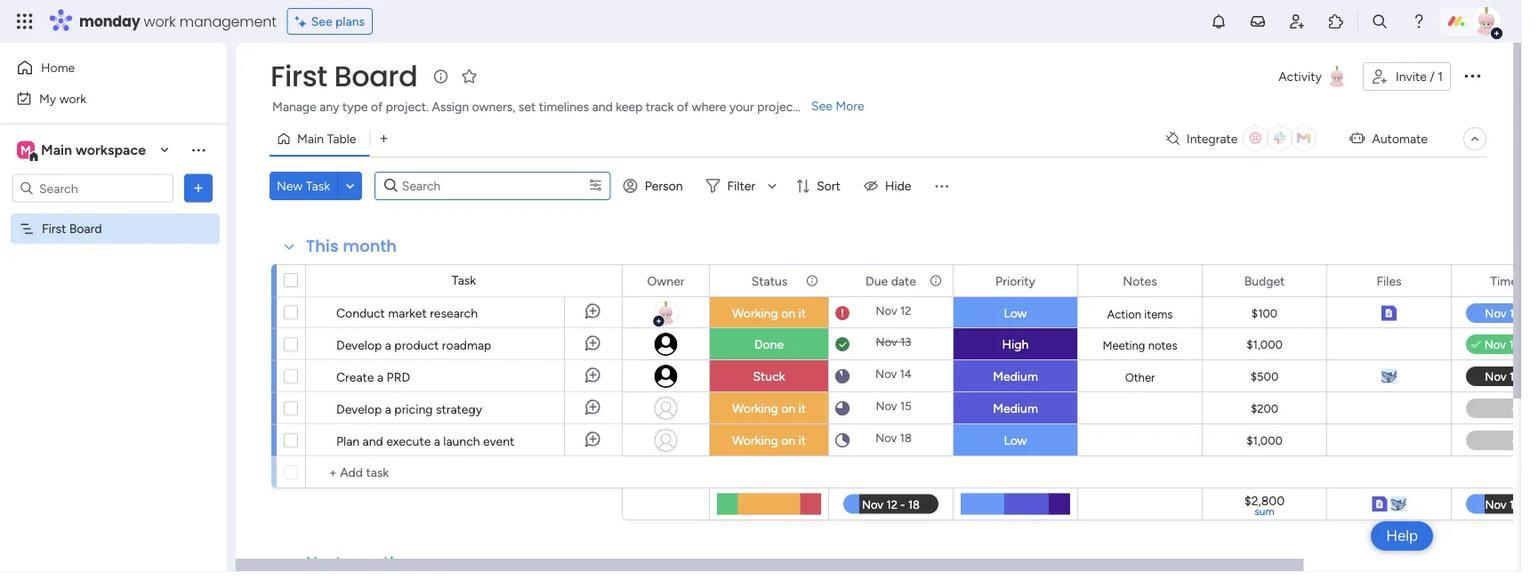 Task type: vqa. For each thing, say whether or not it's contained in the screenshot.
IN in the Enjoy WorkForms as part of your monday.com plan. Certain WorkForms features may require payment in the future.
no



Task type: locate. For each thing, give the bounding box(es) containing it.
0 vertical spatial develop
[[336, 337, 382, 352]]

stands.
[[801, 99, 840, 114]]

hide
[[885, 178, 911, 194]]

nov 13
[[876, 335, 911, 349]]

activity button
[[1272, 62, 1356, 91]]

a for prd
[[377, 369, 384, 384]]

a left product
[[385, 337, 391, 352]]

see more
[[811, 98, 865, 113]]

my
[[39, 91, 56, 106]]

budget
[[1244, 273, 1285, 288]]

0 vertical spatial and
[[592, 99, 613, 114]]

see left plans at the top
[[311, 14, 332, 29]]

roadmap
[[442, 337, 491, 352]]

action
[[1107, 307, 1142, 321]]

timelines
[[539, 99, 589, 114]]

2 vertical spatial on
[[781, 433, 795, 448]]

1 develop from the top
[[336, 337, 382, 352]]

and
[[592, 99, 613, 114], [363, 433, 383, 448]]

dapulse checkmark sign image
[[1472, 335, 1481, 356]]

work for my
[[59, 91, 86, 106]]

board up type
[[334, 56, 418, 96]]

main right workspace image
[[41, 141, 72, 158]]

develop for develop a product roadmap
[[336, 337, 382, 352]]

1 vertical spatial working
[[732, 401, 778, 416]]

1 vertical spatial first
[[42, 221, 66, 236]]

1 nov from the top
[[876, 304, 897, 318]]

hide button
[[857, 172, 922, 200]]

low for plan and execute a launch event
[[1004, 433, 1027, 448]]

see plans button
[[287, 8, 373, 35]]

main inside workspace selection element
[[41, 141, 72, 158]]

option
[[0, 213, 227, 216]]

0 horizontal spatial and
[[363, 433, 383, 448]]

column information image
[[929, 274, 943, 288]]

1 horizontal spatial task
[[452, 273, 476, 288]]

12
[[900, 304, 912, 318]]

/
[[1430, 69, 1435, 84]]

13
[[900, 335, 911, 349]]

0 horizontal spatial main
[[41, 141, 72, 158]]

of right the track
[[677, 99, 689, 114]]

task inside button
[[306, 178, 330, 194]]

sum
[[1255, 505, 1275, 518]]

$1,000 down "$200" at the bottom of the page
[[1247, 434, 1283, 448]]

1 vertical spatial it
[[799, 401, 806, 416]]

$1,000
[[1247, 338, 1283, 352], [1247, 434, 1283, 448]]

0 vertical spatial first
[[270, 56, 327, 96]]

monday
[[79, 11, 140, 31]]

develop down conduct
[[336, 337, 382, 352]]

Owner field
[[643, 271, 689, 290]]

0 vertical spatial see
[[311, 14, 332, 29]]

nov 15
[[876, 399, 912, 413]]

1 vertical spatial $1,000
[[1247, 434, 1283, 448]]

1 vertical spatial on
[[781, 401, 795, 416]]

work
[[144, 11, 176, 31], [59, 91, 86, 106]]

help image
[[1410, 12, 1428, 30]]

1 vertical spatial board
[[69, 221, 102, 236]]

nov left 12
[[876, 304, 897, 318]]

main inside main table button
[[297, 131, 324, 146]]

0 vertical spatial medium
[[993, 369, 1038, 384]]

manage
[[272, 99, 317, 114]]

see
[[311, 14, 332, 29], [811, 98, 833, 113]]

of
[[371, 99, 383, 114], [677, 99, 689, 114]]

3 nov from the top
[[876, 367, 897, 381]]

meeting notes
[[1103, 338, 1178, 352]]

1 low from the top
[[1004, 306, 1027, 321]]

invite / 1 button
[[1363, 62, 1451, 91]]

0 vertical spatial task
[[306, 178, 330, 194]]

1 vertical spatial working on it
[[732, 401, 806, 416]]

1 $1,000 from the top
[[1247, 338, 1283, 352]]

conduct
[[336, 305, 385, 320]]

0 horizontal spatial task
[[306, 178, 330, 194]]

0 vertical spatial on
[[781, 306, 795, 321]]

invite members image
[[1288, 12, 1306, 30]]

a left pricing on the left bottom
[[385, 401, 391, 416]]

first board down the search in workspace field
[[42, 221, 102, 236]]

more
[[836, 98, 865, 113]]

low
[[1004, 306, 1027, 321], [1004, 433, 1027, 448]]

2 vertical spatial it
[[799, 433, 806, 448]]

develop
[[336, 337, 382, 352], [336, 401, 382, 416]]

1 horizontal spatial first board
[[270, 56, 418, 96]]

first board inside list box
[[42, 221, 102, 236]]

4 nov from the top
[[876, 399, 897, 413]]

$1,000 down $100
[[1247, 338, 1283, 352]]

workspace options image
[[190, 141, 207, 159]]

task up research
[[452, 273, 476, 288]]

select product image
[[16, 12, 34, 30]]

and left keep
[[592, 99, 613, 114]]

work inside the my work button
[[59, 91, 86, 106]]

inbox image
[[1249, 12, 1267, 30]]

working
[[732, 306, 778, 321], [732, 401, 778, 416], [732, 433, 778, 448]]

apps image
[[1327, 12, 1345, 30]]

1 vertical spatial develop
[[336, 401, 382, 416]]

1
[[1438, 69, 1443, 84]]

0 vertical spatial work
[[144, 11, 176, 31]]

main for main table
[[297, 131, 324, 146]]

1 vertical spatial work
[[59, 91, 86, 106]]

nov for nov 15
[[876, 399, 897, 413]]

0 vertical spatial working
[[732, 306, 778, 321]]

sort button
[[788, 172, 851, 200]]

this
[[306, 235, 339, 258]]

0 horizontal spatial board
[[69, 221, 102, 236]]

0 vertical spatial working on it
[[732, 306, 806, 321]]

first
[[270, 56, 327, 96], [42, 221, 66, 236]]

board
[[334, 56, 418, 96], [69, 221, 102, 236]]

ruby anderson image
[[1472, 7, 1501, 36]]

and right plan
[[363, 433, 383, 448]]

nov left 15
[[876, 399, 897, 413]]

develop a pricing strategy
[[336, 401, 482, 416]]

first down the search in workspace field
[[42, 221, 66, 236]]

Due date field
[[861, 271, 921, 290]]

2 develop from the top
[[336, 401, 382, 416]]

arrow down image
[[762, 175, 783, 197]]

see for see more
[[811, 98, 833, 113]]

3 working from the top
[[732, 433, 778, 448]]

task
[[306, 178, 330, 194], [452, 273, 476, 288]]

0 vertical spatial $1,000
[[1247, 338, 1283, 352]]

files
[[1377, 273, 1402, 288]]

my work
[[39, 91, 86, 106]]

work right the monday
[[144, 11, 176, 31]]

1 horizontal spatial board
[[334, 56, 418, 96]]

0 horizontal spatial work
[[59, 91, 86, 106]]

1 vertical spatial first board
[[42, 221, 102, 236]]

first up the manage
[[270, 56, 327, 96]]

2 vertical spatial working on it
[[732, 433, 806, 448]]

first board up type
[[270, 56, 418, 96]]

v2 search image
[[384, 176, 397, 196]]

3 working on it from the top
[[732, 433, 806, 448]]

1 horizontal spatial of
[[677, 99, 689, 114]]

1 vertical spatial see
[[811, 98, 833, 113]]

0 horizontal spatial first board
[[42, 221, 102, 236]]

1 vertical spatial low
[[1004, 433, 1027, 448]]

0 vertical spatial low
[[1004, 306, 1027, 321]]

2 working on it from the top
[[732, 401, 806, 416]]

1 medium from the top
[[993, 369, 1038, 384]]

nov 18
[[876, 431, 912, 445]]

2 vertical spatial working
[[732, 433, 778, 448]]

see for see plans
[[311, 14, 332, 29]]

monday work management
[[79, 11, 276, 31]]

menu image
[[933, 177, 951, 195]]

task right new in the left top of the page
[[306, 178, 330, 194]]

search options image
[[589, 178, 603, 192]]

1 horizontal spatial see
[[811, 98, 833, 113]]

develop for develop a pricing strategy
[[336, 401, 382, 416]]

show board description image
[[430, 68, 451, 85]]

work right my
[[59, 91, 86, 106]]

nov left 14
[[876, 367, 897, 381]]

assign
[[432, 99, 469, 114]]

items
[[1144, 307, 1173, 321]]

notifications image
[[1210, 12, 1228, 30]]

nov 12
[[876, 304, 912, 318]]

2 of from the left
[[677, 99, 689, 114]]

1 vertical spatial medium
[[993, 401, 1038, 416]]

work for monday
[[144, 11, 176, 31]]

5 nov from the top
[[876, 431, 897, 445]]

0 vertical spatial it
[[799, 306, 806, 321]]

first board
[[270, 56, 418, 96], [42, 221, 102, 236]]

a left prd
[[377, 369, 384, 384]]

main left table
[[297, 131, 324, 146]]

1 horizontal spatial main
[[297, 131, 324, 146]]

owners,
[[472, 99, 516, 114]]

0 horizontal spatial first
[[42, 221, 66, 236]]

of right type
[[371, 99, 383, 114]]

1 horizontal spatial work
[[144, 11, 176, 31]]

status
[[752, 273, 788, 288]]

options image
[[190, 179, 207, 197]]

2 nov from the top
[[876, 335, 898, 349]]

board down the search in workspace field
[[69, 221, 102, 236]]

1 vertical spatial and
[[363, 433, 383, 448]]

it
[[799, 306, 806, 321], [799, 401, 806, 416], [799, 433, 806, 448]]

see inside button
[[311, 14, 332, 29]]

3 it from the top
[[799, 433, 806, 448]]

filter
[[727, 178, 755, 194]]

working on it
[[732, 306, 806, 321], [732, 401, 806, 416], [732, 433, 806, 448]]

person
[[645, 178, 683, 194]]

0 horizontal spatial of
[[371, 99, 383, 114]]

2 low from the top
[[1004, 433, 1027, 448]]

1 working on it from the top
[[732, 306, 806, 321]]

None field
[[1486, 271, 1522, 290], [302, 552, 405, 572], [1486, 271, 1522, 290], [302, 552, 405, 572]]

nov left 18
[[876, 431, 897, 445]]

0 horizontal spatial see
[[311, 14, 332, 29]]

no file image
[[1381, 334, 1396, 355]]

plans
[[335, 14, 365, 29]]

2 $1,000 from the top
[[1247, 434, 1283, 448]]

Search field
[[397, 173, 542, 198]]

First Board field
[[266, 56, 422, 96]]

workspace image
[[17, 140, 35, 160]]

nov left 13
[[876, 335, 898, 349]]

develop down create
[[336, 401, 382, 416]]

conduct market research
[[336, 305, 478, 320]]

see left more at right
[[811, 98, 833, 113]]

main
[[297, 131, 324, 146], [41, 141, 72, 158]]

action items
[[1107, 307, 1173, 321]]



Task type: describe. For each thing, give the bounding box(es) containing it.
integrate
[[1187, 131, 1238, 146]]

nov for nov 18
[[876, 431, 897, 445]]

collapse board header image
[[1468, 132, 1482, 146]]

other
[[1125, 370, 1155, 384]]

2 on from the top
[[781, 401, 795, 416]]

main table
[[297, 131, 356, 146]]

18
[[900, 431, 912, 445]]

activity
[[1279, 69, 1322, 84]]

Notes field
[[1119, 271, 1162, 290]]

0 vertical spatial first board
[[270, 56, 418, 96]]

search everything image
[[1371, 12, 1389, 30]]

notes
[[1123, 273, 1157, 288]]

1 horizontal spatial first
[[270, 56, 327, 96]]

develop a product roadmap
[[336, 337, 491, 352]]

strategy
[[436, 401, 482, 416]]

main table button
[[270, 125, 370, 153]]

a for pricing
[[385, 401, 391, 416]]

filter button
[[699, 172, 783, 200]]

nov for nov 14
[[876, 367, 897, 381]]

v2 overdue deadline image
[[835, 305, 850, 322]]

Priority field
[[991, 271, 1040, 290]]

due
[[866, 273, 888, 288]]

priority
[[996, 273, 1036, 288]]

1 it from the top
[[799, 306, 806, 321]]

main for main workspace
[[41, 141, 72, 158]]

nov for nov 12
[[876, 304, 897, 318]]

your
[[729, 99, 754, 114]]

add view image
[[380, 132, 387, 145]]

Search in workspace field
[[37, 178, 149, 198]]

dapulse integrations image
[[1166, 132, 1180, 145]]

main workspace
[[41, 141, 146, 158]]

2 medium from the top
[[993, 401, 1038, 416]]

this month
[[306, 235, 397, 258]]

v2 done deadline image
[[835, 336, 850, 353]]

prd
[[387, 369, 410, 384]]

first board list box
[[0, 210, 227, 484]]

track
[[646, 99, 674, 114]]

owner
[[647, 273, 685, 288]]

pricing
[[394, 401, 433, 416]]

3 on from the top
[[781, 433, 795, 448]]

person button
[[616, 172, 694, 200]]

home button
[[11, 53, 191, 82]]

launch
[[443, 433, 480, 448]]

sort
[[817, 178, 841, 194]]

project
[[757, 99, 798, 114]]

first inside first board list box
[[42, 221, 66, 236]]

$200
[[1251, 402, 1279, 416]]

execute
[[386, 433, 431, 448]]

keep
[[616, 99, 643, 114]]

2 it from the top
[[799, 401, 806, 416]]

1 horizontal spatial and
[[592, 99, 613, 114]]

date
[[891, 273, 916, 288]]

stuck
[[753, 369, 785, 384]]

done
[[754, 337, 784, 352]]

new
[[277, 178, 303, 194]]

set
[[519, 99, 536, 114]]

1 working from the top
[[732, 306, 778, 321]]

$500
[[1251, 370, 1279, 384]]

autopilot image
[[1350, 127, 1365, 149]]

0 vertical spatial board
[[334, 56, 418, 96]]

meeting
[[1103, 338, 1145, 352]]

This month field
[[302, 235, 401, 258]]

workspace
[[76, 141, 146, 158]]

nov 14
[[876, 367, 912, 381]]

home
[[41, 60, 75, 75]]

workspace selection element
[[17, 139, 149, 162]]

15
[[900, 399, 912, 413]]

product
[[394, 337, 439, 352]]

help
[[1386, 527, 1418, 545]]

new task button
[[270, 172, 337, 200]]

type
[[342, 99, 368, 114]]

a left launch
[[434, 433, 440, 448]]

Status field
[[747, 271, 792, 290]]

any
[[320, 99, 339, 114]]

Files field
[[1372, 271, 1406, 290]]

research
[[430, 305, 478, 320]]

high
[[1002, 337, 1029, 352]]

management
[[179, 11, 276, 31]]

nov for nov 13
[[876, 335, 898, 349]]

$2,800 sum
[[1245, 493, 1285, 518]]

+ Add task text field
[[315, 462, 614, 483]]

options image
[[1462, 65, 1483, 86]]

$2,800
[[1245, 493, 1285, 508]]

14
[[900, 367, 912, 381]]

plan
[[336, 433, 360, 448]]

where
[[692, 99, 726, 114]]

1 vertical spatial task
[[452, 273, 476, 288]]

due date
[[866, 273, 916, 288]]

low for conduct market research
[[1004, 306, 1027, 321]]

add to favorites image
[[460, 67, 478, 85]]

my work button
[[11, 84, 191, 113]]

manage any type of project. assign owners, set timelines and keep track of where your project stands.
[[272, 99, 840, 114]]

create
[[336, 369, 374, 384]]

invite
[[1396, 69, 1427, 84]]

see plans
[[311, 14, 365, 29]]

project.
[[386, 99, 429, 114]]

a for product
[[385, 337, 391, 352]]

table
[[327, 131, 356, 146]]

1 on from the top
[[781, 306, 795, 321]]

Budget field
[[1240, 271, 1290, 290]]

1 of from the left
[[371, 99, 383, 114]]

market
[[388, 305, 427, 320]]

create a prd
[[336, 369, 410, 384]]

board inside list box
[[69, 221, 102, 236]]

new task
[[277, 178, 330, 194]]

angle down image
[[346, 179, 354, 193]]

invite / 1
[[1396, 69, 1443, 84]]

automate
[[1372, 131, 1428, 146]]

$100
[[1252, 307, 1278, 321]]

event
[[483, 433, 515, 448]]

column information image
[[805, 274, 819, 288]]

2 working from the top
[[732, 401, 778, 416]]

help button
[[1371, 521, 1433, 551]]



